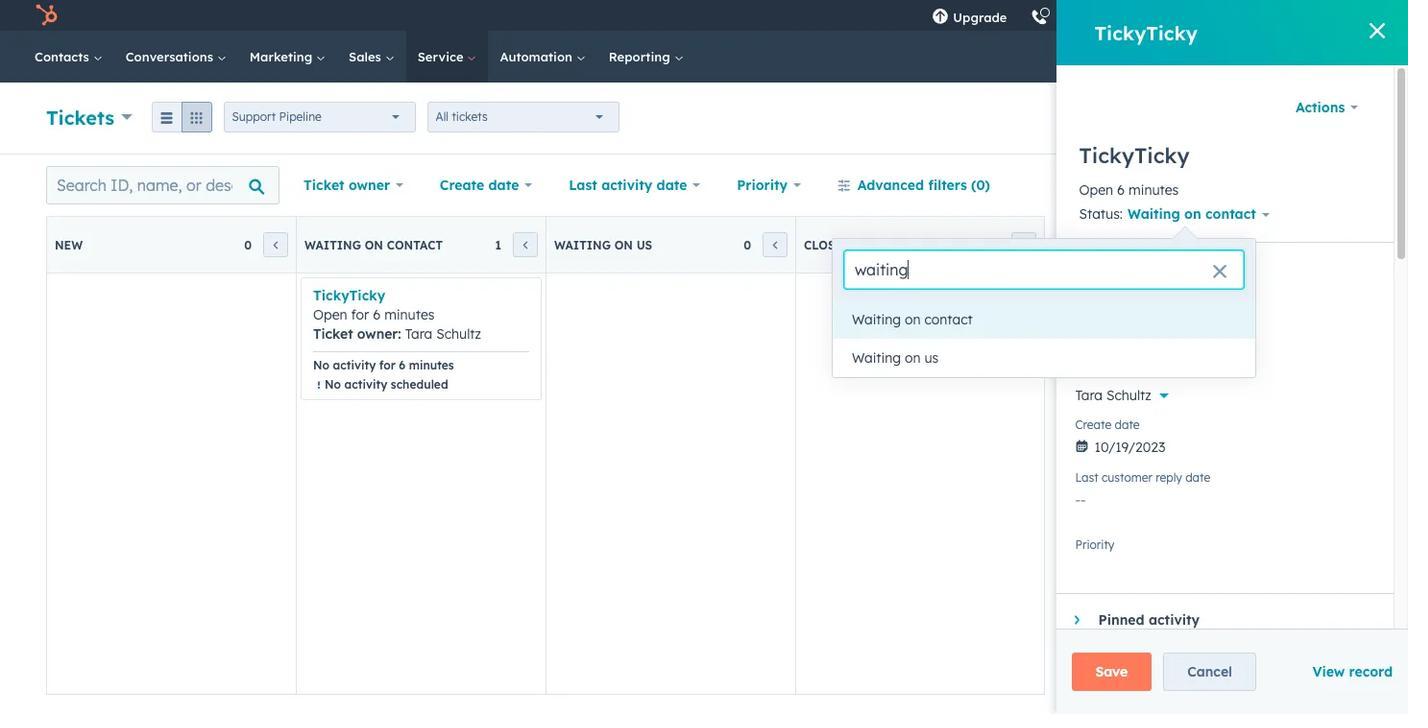 Task type: describe. For each thing, give the bounding box(es) containing it.
board actions
[[1088, 177, 1181, 194]]

tickets
[[46, 105, 114, 129]]

cancel
[[1188, 664, 1233, 681]]

search button
[[1355, 40, 1392, 73]]

advanced
[[858, 177, 925, 194]]

caret image
[[1075, 615, 1080, 627]]

ticket description
[[1076, 305, 1172, 319]]

studios
[[1303, 8, 1347, 23]]

pinned
[[1099, 612, 1145, 630]]

0 for waiting on us
[[744, 238, 752, 252]]

an
[[1118, 546, 1134, 563]]

priority inside popup button
[[737, 177, 788, 194]]

tickets
[[452, 110, 488, 124]]

priority button
[[725, 166, 814, 205]]

close image
[[1370, 23, 1386, 38]]

sales
[[349, 49, 385, 64]]

0 horizontal spatial contact
[[387, 238, 443, 252]]

view
[[1313, 664, 1346, 681]]

this
[[1143, 261, 1168, 278]]

support pipeline button
[[223, 102, 416, 133]]

create date button
[[427, 166, 545, 205]]

select an option button
[[1076, 536, 1375, 567]]

last for last customer reply date
[[1076, 471, 1099, 486]]

waiting on contact inside button
[[852, 311, 973, 329]]

group inside the tickets banner
[[151, 102, 212, 133]]

ticket inside popup button
[[304, 177, 345, 194]]

contacts link
[[23, 31, 114, 83]]

service link
[[406, 31, 489, 83]]

0 vertical spatial waiting on us
[[555, 238, 653, 252]]

notifications image
[[1182, 9, 1200, 26]]

option
[[1138, 546, 1179, 563]]

hubspot image
[[35, 4, 58, 27]]

save
[[1096, 664, 1129, 681]]

clear input image
[[1213, 265, 1228, 281]]

minutes for no activity for 6 minutes
[[409, 358, 454, 373]]

save button
[[1072, 653, 1153, 692]]

no activity scheduled
[[325, 378, 448, 392]]

advanced filters (0)
[[858, 177, 991, 194]]

last activity date button
[[557, 166, 713, 205]]

tara schultz button
[[1076, 377, 1375, 409]]

0 vertical spatial 6
[[1118, 182, 1125, 199]]

marketing link
[[238, 31, 337, 83]]

1 vertical spatial create date
[[1076, 418, 1140, 433]]

last customer reply date
[[1076, 471, 1211, 486]]

last for last activity date
[[569, 177, 598, 194]]

waiting on us inside the waiting on us button
[[852, 350, 939, 367]]

description
[[1111, 305, 1172, 319]]

Search ID, name, or description search field
[[46, 166, 280, 205]]

search image
[[1365, 48, 1382, 65]]

closed
[[804, 238, 852, 252]]

select
[[1076, 546, 1114, 563]]

no activity for 6 minutes
[[313, 358, 454, 373]]

no for no activity scheduled
[[325, 378, 341, 392]]

actions
[[1296, 99, 1346, 116]]

ticket left description
[[1076, 305, 1108, 319]]

0 vertical spatial tickyticky
[[1095, 21, 1198, 45]]

tara schultz image
[[1219, 7, 1236, 24]]

:
[[398, 326, 401, 343]]

support pipeline
[[232, 110, 322, 124]]

view record link
[[1313, 664, 1393, 681]]

actions
[[1132, 177, 1181, 194]]

list box containing waiting on contact
[[833, 301, 1256, 378]]

6 for tickyticky open for 6 minutes ticket owner : tara schultz
[[373, 307, 381, 324]]

minutes for tickyticky open for 6 minutes ticket owner : tara schultz
[[385, 307, 435, 324]]

Search HubSpot search field
[[1139, 40, 1374, 73]]

sales link
[[337, 31, 406, 83]]

apoptosis studios 2 button
[[1207, 0, 1386, 31]]

contact inside button
[[925, 311, 973, 329]]

cancel button
[[1164, 653, 1257, 692]]

open 6 minutes
[[1080, 182, 1179, 199]]

tickyticky open for 6 minutes ticket owner : tara schultz
[[313, 287, 482, 343]]

activity for date
[[602, 177, 653, 194]]

settings image
[[1146, 9, 1163, 26]]

activity for for
[[333, 358, 376, 373]]

tickyticky link
[[313, 287, 386, 305]]

open inside tickyticky open for 6 minutes ticket owner : tara schultz
[[313, 307, 348, 324]]

Ticket description text field
[[1076, 317, 1375, 355]]

hubspot link
[[23, 4, 72, 27]]

contact inside popup button
[[1206, 206, 1257, 223]]

1 vertical spatial tickyticky
[[1080, 142, 1190, 169]]

last activity date
[[569, 177, 688, 194]]

waiting inside popup button
[[1128, 206, 1181, 223]]

record
[[1350, 664, 1393, 681]]

status:
[[1080, 206, 1123, 223]]

help button
[[1102, 0, 1134, 31]]

1
[[495, 238, 502, 252]]

new
[[55, 238, 83, 252]]

0 vertical spatial us
[[637, 238, 653, 252]]

tickets banner
[[46, 97, 1363, 135]]

(0)
[[972, 177, 991, 194]]

1 horizontal spatial create
[[1076, 418, 1112, 433]]

schultz inside popup button
[[1107, 388, 1152, 405]]

reporting link
[[598, 31, 695, 83]]

support
[[232, 110, 276, 124]]

tara inside popup button
[[1076, 388, 1103, 405]]

apoptosis
[[1240, 8, 1299, 23]]

actions button
[[1284, 88, 1371, 127]]

on inside waiting on contact popup button
[[1185, 206, 1202, 223]]

view record
[[1313, 664, 1393, 681]]

notifications button
[[1175, 0, 1207, 31]]

Create date text field
[[1076, 430, 1375, 461]]

reporting
[[609, 49, 674, 64]]

6 for no activity for 6 minutes
[[399, 358, 406, 373]]

help image
[[1109, 9, 1127, 26]]

2 vertical spatial owner
[[1111, 366, 1144, 380]]

about this ticket button
[[1057, 243, 1375, 295]]

tickets button
[[46, 103, 132, 131]]

conversations
[[126, 49, 217, 64]]

for for open
[[351, 307, 369, 324]]

board
[[1088, 177, 1128, 194]]

settings link
[[1134, 0, 1175, 31]]

ticket inside button
[[1316, 111, 1346, 125]]

Search search field
[[845, 251, 1245, 289]]

reply
[[1156, 471, 1183, 486]]

waiting on contact inside popup button
[[1128, 206, 1257, 223]]



Task type: vqa. For each thing, say whether or not it's contained in the screenshot.
Support Pipeline on the left top of page
yes



Task type: locate. For each thing, give the bounding box(es) containing it.
1 horizontal spatial last
[[1076, 471, 1099, 486]]

date right reply
[[1186, 471, 1211, 486]]

owner down support pipeline popup button
[[349, 177, 390, 194]]

1 vertical spatial for
[[379, 358, 396, 373]]

for down the 'tickyticky' link
[[351, 307, 369, 324]]

0 horizontal spatial open
[[313, 307, 348, 324]]

tara inside tickyticky open for 6 minutes ticket owner : tara schultz
[[405, 326, 433, 343]]

open
[[1080, 182, 1114, 199], [313, 307, 348, 324]]

last left customer
[[1076, 471, 1099, 486]]

2 horizontal spatial 6
[[1118, 182, 1125, 199]]

list box
[[833, 301, 1256, 378]]

0 horizontal spatial us
[[637, 238, 653, 252]]

1 horizontal spatial us
[[925, 350, 939, 367]]

ticket up tara schultz
[[1076, 366, 1108, 380]]

automation link
[[489, 31, 598, 83]]

6 inside tickyticky open for 6 minutes ticket owner : tara schultz
[[373, 307, 381, 324]]

1 vertical spatial waiting on us
[[852, 350, 939, 367]]

schultz up customer
[[1107, 388, 1152, 405]]

pipeline
[[279, 110, 322, 124]]

2 horizontal spatial waiting on contact
[[1128, 206, 1257, 223]]

tickyticky inside tickyticky open for 6 minutes ticket owner : tara schultz
[[313, 287, 386, 305]]

ticket down the 'tickyticky' link
[[313, 326, 353, 343]]

waiting on contact
[[1128, 206, 1257, 223], [305, 238, 443, 252], [852, 311, 973, 329]]

0 vertical spatial contact
[[1206, 206, 1257, 223]]

6 up no activity scheduled
[[399, 358, 406, 373]]

for for activity
[[379, 358, 396, 373]]

owner up tara schultz
[[1111, 366, 1144, 380]]

ticket
[[304, 177, 345, 194], [1076, 305, 1108, 319], [313, 326, 353, 343], [1076, 366, 1108, 380]]

1 vertical spatial open
[[313, 307, 348, 324]]

create date down tara schultz
[[1076, 418, 1140, 433]]

tara schultz
[[1076, 388, 1152, 405]]

schultz right ':'
[[436, 326, 482, 343]]

2 vertical spatial tickyticky
[[313, 287, 386, 305]]

create date inside popup button
[[440, 177, 519, 194]]

menu containing apoptosis studios 2
[[921, 0, 1386, 37]]

6 up status:
[[1118, 182, 1125, 199]]

upgrade image
[[933, 9, 950, 26]]

0 vertical spatial priority
[[737, 177, 788, 194]]

1 vertical spatial tara
[[1076, 388, 1103, 405]]

for inside tickyticky open for 6 minutes ticket owner : tara schultz
[[351, 307, 369, 324]]

1 vertical spatial create
[[440, 177, 485, 194]]

calling icon button
[[1024, 2, 1057, 30]]

date down tara schultz
[[1115, 418, 1140, 433]]

1 horizontal spatial waiting on contact
[[852, 311, 973, 329]]

owner inside popup button
[[349, 177, 390, 194]]

create date
[[440, 177, 519, 194], [1076, 418, 1140, 433]]

0 vertical spatial waiting on contact
[[1128, 206, 1257, 223]]

on
[[1185, 206, 1202, 223], [365, 238, 383, 252], [615, 238, 633, 252], [905, 311, 921, 329], [905, 350, 921, 367]]

0 vertical spatial ticket owner
[[304, 177, 390, 194]]

all tickets button
[[427, 102, 619, 133]]

1 vertical spatial no
[[325, 378, 341, 392]]

no down no activity for 6 minutes
[[325, 378, 341, 392]]

waiting on contact button
[[1123, 202, 1283, 227]]

for up no activity scheduled
[[379, 358, 396, 373]]

1 vertical spatial waiting on contact
[[305, 238, 443, 252]]

0 vertical spatial last
[[569, 177, 598, 194]]

2 horizontal spatial 0
[[993, 238, 1000, 252]]

0 vertical spatial create date
[[440, 177, 519, 194]]

priority
[[737, 177, 788, 194], [1076, 538, 1115, 553]]

1 horizontal spatial 0
[[744, 238, 752, 252]]

activity inside popup button
[[602, 177, 653, 194]]

service
[[418, 49, 467, 64]]

1 horizontal spatial waiting on us
[[852, 350, 939, 367]]

1 vertical spatial schultz
[[1107, 388, 1152, 405]]

0 vertical spatial tara
[[405, 326, 433, 343]]

create down tara schultz
[[1076, 418, 1112, 433]]

1 horizontal spatial tara
[[1076, 388, 1103, 405]]

1 horizontal spatial ticket
[[1316, 111, 1346, 125]]

0 vertical spatial owner
[[349, 177, 390, 194]]

date inside the create date popup button
[[489, 177, 519, 194]]

0 vertical spatial minutes
[[1129, 182, 1179, 199]]

activity inside dropdown button
[[1149, 612, 1200, 630]]

0 vertical spatial for
[[351, 307, 369, 324]]

3 0 from the left
[[993, 238, 1000, 252]]

ticket inside dropdown button
[[1172, 261, 1210, 278]]

minutes up scheduled
[[409, 358, 454, 373]]

1 vertical spatial priority
[[1076, 538, 1115, 553]]

0 vertical spatial schultz
[[436, 326, 482, 343]]

customer
[[1102, 471, 1153, 486]]

1 vertical spatial us
[[925, 350, 939, 367]]

2 horizontal spatial contact
[[1206, 206, 1257, 223]]

1 horizontal spatial open
[[1080, 182, 1114, 199]]

1 vertical spatial ticket owner
[[1076, 366, 1144, 380]]

2
[[1350, 8, 1357, 23]]

pinned activity
[[1099, 612, 1200, 630]]

date up 1
[[489, 177, 519, 194]]

ticket owner up tara schultz
[[1076, 366, 1144, 380]]

open down the 'tickyticky' link
[[313, 307, 348, 324]]

us
[[637, 238, 653, 252], [925, 350, 939, 367]]

create
[[1277, 111, 1313, 125], [440, 177, 485, 194], [1076, 418, 1112, 433]]

owner inside tickyticky open for 6 minutes ticket owner : tara schultz
[[357, 326, 398, 343]]

create ticket
[[1277, 111, 1346, 125]]

last
[[569, 177, 598, 194], [1076, 471, 1099, 486]]

1 horizontal spatial 6
[[399, 358, 406, 373]]

1 vertical spatial minutes
[[385, 307, 435, 324]]

date down the tickets banner
[[657, 177, 688, 194]]

0 for new
[[244, 238, 252, 252]]

2 vertical spatial minutes
[[409, 358, 454, 373]]

ticket owner down support pipeline popup button
[[304, 177, 390, 194]]

2 vertical spatial create
[[1076, 418, 1112, 433]]

tara
[[405, 326, 433, 343], [1076, 388, 1103, 405]]

0 vertical spatial open
[[1080, 182, 1114, 199]]

1 vertical spatial contact
[[387, 238, 443, 252]]

no up no activity scheduled
[[313, 358, 330, 373]]

waiting on us button
[[833, 339, 1256, 378]]

create ticket button
[[1261, 103, 1363, 134]]

ticket owner button
[[291, 166, 416, 205]]

minutes
[[1129, 182, 1179, 199], [385, 307, 435, 324], [409, 358, 454, 373]]

for
[[351, 307, 369, 324], [379, 358, 396, 373]]

waiting on contact button
[[833, 301, 1256, 339]]

0 horizontal spatial waiting on us
[[555, 238, 653, 252]]

activity for scheduled
[[345, 378, 388, 392]]

0
[[244, 238, 252, 252], [744, 238, 752, 252], [993, 238, 1000, 252]]

1 vertical spatial owner
[[357, 326, 398, 343]]

pinned activity button
[[1057, 595, 1375, 647]]

priority left an
[[1076, 538, 1115, 553]]

us inside button
[[925, 350, 939, 367]]

marketplaces button
[[1061, 0, 1102, 31]]

1 horizontal spatial create date
[[1076, 418, 1140, 433]]

ticket owner
[[304, 177, 390, 194], [1076, 366, 1144, 380]]

date inside last activity date popup button
[[657, 177, 688, 194]]

menu
[[921, 0, 1386, 37]]

2 vertical spatial waiting on contact
[[852, 311, 973, 329]]

1 0 from the left
[[244, 238, 252, 252]]

1 vertical spatial ticket
[[1172, 261, 1210, 278]]

1 horizontal spatial priority
[[1076, 538, 1115, 553]]

board actions button
[[1064, 166, 1216, 205]]

owner up no activity for 6 minutes
[[357, 326, 398, 343]]

0 horizontal spatial 0
[[244, 238, 252, 252]]

1 horizontal spatial ticket owner
[[1076, 366, 1144, 380]]

all tickets
[[436, 110, 488, 124]]

0 horizontal spatial tara
[[405, 326, 433, 343]]

contact
[[1206, 206, 1257, 223], [387, 238, 443, 252], [925, 311, 973, 329]]

1 horizontal spatial for
[[379, 358, 396, 373]]

activity
[[602, 177, 653, 194], [333, 358, 376, 373], [345, 378, 388, 392], [1149, 612, 1200, 630]]

2 vertical spatial contact
[[925, 311, 973, 329]]

tara down the waiting on us button on the right of page
[[1076, 388, 1103, 405]]

0 for closed
[[993, 238, 1000, 252]]

marketplaces image
[[1073, 9, 1090, 26]]

waiting
[[1128, 206, 1181, 223], [305, 238, 361, 252], [555, 238, 611, 252], [852, 311, 901, 329], [852, 350, 901, 367]]

6 down the 'tickyticky' link
[[373, 307, 381, 324]]

last inside last activity date popup button
[[569, 177, 598, 194]]

ticket owner inside popup button
[[304, 177, 390, 194]]

0 horizontal spatial last
[[569, 177, 598, 194]]

ticket inside tickyticky open for 6 minutes ticket owner : tara schultz
[[313, 326, 353, 343]]

0 horizontal spatial create date
[[440, 177, 519, 194]]

owner
[[349, 177, 390, 194], [357, 326, 398, 343], [1111, 366, 1144, 380]]

on inside waiting on contact button
[[905, 311, 921, 329]]

tara right ':'
[[405, 326, 433, 343]]

create down all tickets
[[440, 177, 485, 194]]

1 vertical spatial last
[[1076, 471, 1099, 486]]

ticket
[[1316, 111, 1346, 125], [1172, 261, 1210, 278]]

tickyticky
[[1095, 21, 1198, 45], [1080, 142, 1190, 169], [313, 287, 386, 305]]

0 horizontal spatial 6
[[373, 307, 381, 324]]

1 horizontal spatial schultz
[[1107, 388, 1152, 405]]

Last customer reply date text field
[[1076, 483, 1375, 514]]

no for no activity for 6 minutes
[[313, 358, 330, 373]]

apoptosis studios 2
[[1240, 8, 1357, 23]]

0 vertical spatial no
[[313, 358, 330, 373]]

schultz inside tickyticky open for 6 minutes ticket owner : tara schultz
[[436, 326, 482, 343]]

minutes inside tickyticky open for 6 minutes ticket owner : tara schultz
[[385, 307, 435, 324]]

marketing
[[250, 49, 316, 64]]

1 vertical spatial 6
[[373, 307, 381, 324]]

2 horizontal spatial create
[[1277, 111, 1313, 125]]

0 horizontal spatial create
[[440, 177, 485, 194]]

minutes up ':'
[[385, 307, 435, 324]]

priority down the tickets banner
[[737, 177, 788, 194]]

about this ticket
[[1099, 261, 1210, 278]]

create date up 1
[[440, 177, 519, 194]]

ticket down support pipeline popup button
[[304, 177, 345, 194]]

scheduled
[[391, 378, 448, 392]]

0 horizontal spatial ticket owner
[[304, 177, 390, 194]]

open up status:
[[1080, 182, 1114, 199]]

2 0 from the left
[[744, 238, 752, 252]]

contacts
[[35, 49, 93, 64]]

2 vertical spatial 6
[[399, 358, 406, 373]]

upgrade
[[954, 10, 1008, 25]]

all
[[436, 110, 449, 124]]

0 horizontal spatial waiting on contact
[[305, 238, 443, 252]]

conversations link
[[114, 31, 238, 83]]

0 vertical spatial create
[[1277, 111, 1313, 125]]

select an option
[[1076, 546, 1179, 563]]

create inside popup button
[[440, 177, 485, 194]]

create inside button
[[1277, 111, 1313, 125]]

0 horizontal spatial ticket
[[1172, 261, 1210, 278]]

0 horizontal spatial schultz
[[436, 326, 482, 343]]

on inside the waiting on us button
[[905, 350, 921, 367]]

schultz
[[436, 326, 482, 343], [1107, 388, 1152, 405]]

create down search hubspot 'search box'
[[1277, 111, 1313, 125]]

filters
[[929, 177, 968, 194]]

advanced filters (0) button
[[825, 166, 1003, 205]]

0 horizontal spatial priority
[[737, 177, 788, 194]]

0 vertical spatial ticket
[[1316, 111, 1346, 125]]

6
[[1118, 182, 1125, 199], [373, 307, 381, 324], [399, 358, 406, 373]]

automation
[[500, 49, 576, 64]]

minutes right the board at the right
[[1129, 182, 1179, 199]]

0 horizontal spatial for
[[351, 307, 369, 324]]

about
[[1099, 261, 1139, 278]]

group
[[151, 102, 212, 133]]

waiting on us
[[555, 238, 653, 252], [852, 350, 939, 367]]

calling icon image
[[1032, 10, 1049, 27]]

last down "all tickets" popup button
[[569, 177, 598, 194]]

1 horizontal spatial contact
[[925, 311, 973, 329]]



